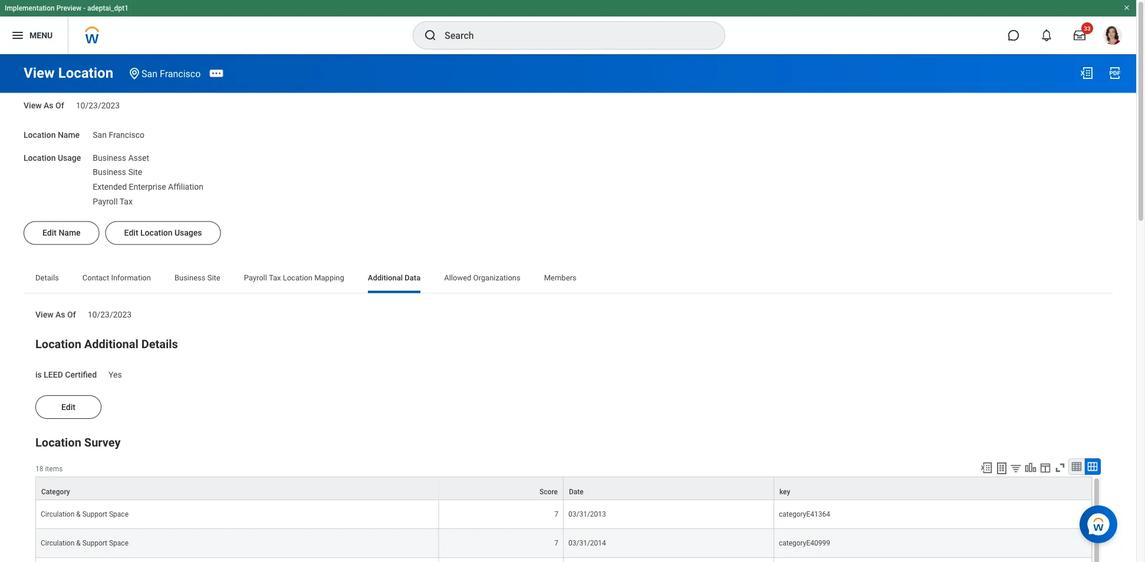 Task type: describe. For each thing, give the bounding box(es) containing it.
additional inside tab list
[[368, 273, 403, 282]]

0 vertical spatial view as of element
[[76, 94, 120, 111]]

business site inside items selected list
[[93, 167, 142, 177]]

support for row containing category
[[82, 511, 107, 519]]

members
[[544, 273, 577, 282]]

1 vertical spatial 10/23/2023
[[88, 310, 132, 319]]

payroll tax element
[[93, 194, 133, 206]]

0 vertical spatial as
[[44, 101, 53, 111]]

expand table image
[[1087, 461, 1099, 473]]

1 vertical spatial of
[[67, 310, 76, 319]]

18
[[35, 465, 43, 473]]

usage
[[58, 153, 81, 163]]

edit location usages button
[[105, 221, 221, 245]]

1 vertical spatial view
[[24, 101, 42, 111]]

name for edit name
[[59, 228, 81, 238]]

export to worksheets image
[[995, 462, 1009, 476]]

business asset
[[93, 153, 149, 163]]

location additional details button
[[35, 337, 178, 351]]

table image
[[1071, 461, 1083, 473]]

circulation & support space element for third row from the bottom of the location survey group
[[41, 537, 129, 548]]

san francisco for 'san francisco' link
[[142, 68, 201, 79]]

extended
[[93, 182, 127, 192]]

7 for 03/31/2013
[[554, 511, 558, 519]]

mapping
[[314, 273, 344, 282]]

san for location name element
[[93, 130, 107, 140]]

location survey
[[35, 436, 121, 450]]

date
[[569, 488, 584, 496]]

tab list inside view location main content
[[24, 265, 1113, 293]]

extended enterprise affiliation
[[93, 182, 203, 192]]

location inside tab list
[[283, 273, 313, 282]]

contact information
[[82, 273, 151, 282]]

key
[[780, 488, 790, 496]]

7 for 03/31/2014
[[554, 539, 558, 548]]

circulation & support space element for row containing category
[[41, 508, 129, 519]]

edit for edit name
[[42, 228, 57, 238]]

location up the location usage
[[24, 130, 56, 140]]

category button
[[36, 478, 439, 500]]

2 vertical spatial view
[[35, 310, 53, 319]]

justify image
[[11, 28, 25, 42]]

-
[[83, 4, 86, 12]]

details inside tab list
[[35, 273, 59, 282]]

payroll tax
[[93, 197, 133, 206]]

leed
[[44, 370, 63, 380]]

view printable version (pdf) image
[[1108, 66, 1122, 80]]

business for business site element
[[93, 167, 126, 177]]

items selected list
[[93, 151, 222, 207]]

inbox large image
[[1074, 29, 1086, 41]]

click to view/edit grid preferences image
[[1039, 462, 1052, 475]]

location additional details
[[35, 337, 178, 351]]

location name element
[[93, 123, 144, 140]]

circulation & support space for row containing category
[[41, 511, 129, 519]]

contact
[[82, 273, 109, 282]]

edit name
[[42, 228, 81, 238]]

name for location name
[[58, 130, 80, 140]]

is leed certified
[[35, 370, 97, 380]]

export to excel image for export to worksheets icon
[[980, 462, 993, 475]]

is leed certified element
[[109, 363, 122, 381]]

site inside business site element
[[128, 167, 142, 177]]

additional inside group
[[84, 337, 138, 351]]

edit button
[[35, 396, 101, 419]]

close environment banner image
[[1123, 4, 1130, 11]]

categorye41364
[[779, 511, 830, 519]]

4 row from the top
[[35, 558, 1092, 563]]

francisco for location name element
[[109, 130, 144, 140]]

tax for payroll tax location mapping
[[269, 273, 281, 282]]

support for third row from the bottom of the location survey group
[[82, 539, 107, 548]]

certified
[[65, 370, 97, 380]]

date button
[[564, 478, 774, 500]]

1 horizontal spatial edit
[[61, 402, 75, 412]]

toolbar inside location survey group
[[975, 459, 1101, 477]]

edit name button
[[24, 221, 99, 245]]

4 cell from the left
[[774, 558, 1092, 563]]

1 vertical spatial view as of element
[[88, 303, 132, 320]]

usages
[[175, 228, 202, 238]]

adeptai_dpt1
[[87, 4, 128, 12]]

score button
[[439, 478, 563, 500]]

03/31/2013
[[568, 511, 606, 519]]

location usage
[[24, 153, 81, 163]]

enterprise
[[129, 182, 166, 192]]

location inside button
[[140, 228, 172, 238]]

0 vertical spatial view
[[24, 65, 55, 81]]

2 cell from the left
[[439, 558, 564, 563]]

1 space from the top
[[109, 511, 129, 519]]

select to filter grid data image
[[1010, 462, 1023, 475]]



Task type: locate. For each thing, give the bounding box(es) containing it.
view as of element up location name element
[[76, 94, 120, 111]]

row down 03/31/2013
[[35, 529, 1092, 558]]

information
[[111, 273, 151, 282]]

2 circulation & support space element from the top
[[41, 537, 129, 548]]

0 vertical spatial circulation & support space element
[[41, 508, 129, 519]]

menu button
[[0, 17, 68, 54]]

category
[[41, 488, 70, 496]]

additional data
[[368, 273, 421, 282]]

0 vertical spatial view as of
[[24, 101, 64, 111]]

1 horizontal spatial as
[[55, 310, 65, 319]]

business down usages
[[174, 273, 205, 282]]

details inside the location additional details group
[[141, 337, 178, 351]]

row down 03/31/2014
[[35, 558, 1092, 563]]

payroll inside items selected list
[[93, 197, 118, 206]]

tax down the extended
[[120, 197, 133, 206]]

allowed
[[444, 273, 471, 282]]

circulation & support space element
[[41, 508, 129, 519], [41, 537, 129, 548]]

0 vertical spatial tax
[[120, 197, 133, 206]]

18 items
[[35, 465, 63, 473]]

1 vertical spatial space
[[109, 539, 129, 548]]

view as of
[[24, 101, 64, 111], [35, 310, 76, 319]]

circulation & support space for third row from the bottom of the location survey group
[[41, 539, 129, 548]]

1 horizontal spatial details
[[141, 337, 178, 351]]

0 vertical spatial business site
[[93, 167, 142, 177]]

1 vertical spatial 7
[[554, 539, 558, 548]]

san francisco
[[142, 68, 201, 79], [93, 130, 144, 140]]

& for row containing category
[[76, 511, 81, 519]]

business site down usages
[[174, 273, 220, 282]]

1 horizontal spatial payroll
[[244, 273, 267, 282]]

expand/collapse chart image
[[1024, 462, 1037, 475]]

payroll inside tab list
[[244, 273, 267, 282]]

7 down score
[[554, 511, 558, 519]]

francisco for 'san francisco' link
[[160, 68, 201, 79]]

of
[[55, 101, 64, 111], [67, 310, 76, 319]]

circulation for third row from the bottom of the location survey group
[[41, 539, 74, 548]]

0 vertical spatial additional
[[368, 273, 403, 282]]

0 vertical spatial business
[[93, 153, 126, 163]]

1 & from the top
[[76, 511, 81, 519]]

2 horizontal spatial edit
[[124, 228, 138, 238]]

0 horizontal spatial business site
[[93, 167, 142, 177]]

view as of element
[[76, 94, 120, 111], [88, 303, 132, 320]]

0 vertical spatial 10/23/2023
[[76, 101, 120, 111]]

edit for edit location usages
[[124, 228, 138, 238]]

san francisco for location name element
[[93, 130, 144, 140]]

business up the extended
[[93, 167, 126, 177]]

1 circulation from the top
[[41, 511, 74, 519]]

0 horizontal spatial edit
[[42, 228, 57, 238]]

1 circulation & support space from the top
[[41, 511, 129, 519]]

business inside tab list
[[174, 273, 205, 282]]

0 horizontal spatial of
[[55, 101, 64, 111]]

business site
[[93, 167, 142, 177], [174, 273, 220, 282]]

survey
[[84, 436, 121, 450]]

details
[[35, 273, 59, 282], [141, 337, 178, 351]]

row up 03/31/2013
[[35, 477, 1092, 501]]

san inside location name element
[[93, 130, 107, 140]]

additional up is leed certified element
[[84, 337, 138, 351]]

0 vertical spatial support
[[82, 511, 107, 519]]

0 vertical spatial francisco
[[160, 68, 201, 79]]

business site element
[[93, 165, 142, 177]]

site inside tab list
[[207, 273, 220, 282]]

0 horizontal spatial export to excel image
[[980, 462, 993, 475]]

implementation
[[5, 4, 55, 12]]

san
[[142, 68, 158, 79], [93, 130, 107, 140]]

business
[[93, 153, 126, 163], [93, 167, 126, 177], [174, 273, 205, 282]]

name inside edit name button
[[59, 228, 81, 238]]

2 7 from the top
[[554, 539, 558, 548]]

view as of for bottommost view as of element
[[35, 310, 76, 319]]

allowed organizations
[[444, 273, 521, 282]]

0 vertical spatial site
[[128, 167, 142, 177]]

0 vertical spatial name
[[58, 130, 80, 140]]

name
[[58, 130, 80, 140], [59, 228, 81, 238]]

view location main content
[[0, 54, 1136, 563]]

location
[[58, 65, 113, 81], [24, 130, 56, 140], [24, 153, 56, 163], [140, 228, 172, 238], [283, 273, 313, 282], [35, 337, 81, 351], [35, 436, 81, 450]]

francisco inside location name element
[[109, 130, 144, 140]]

10/23/2023
[[76, 101, 120, 111], [88, 310, 132, 319]]

yes
[[109, 370, 122, 380]]

1 support from the top
[[82, 511, 107, 519]]

1 vertical spatial tax
[[269, 273, 281, 282]]

1 vertical spatial payroll
[[244, 273, 267, 282]]

1 vertical spatial francisco
[[109, 130, 144, 140]]

row containing category
[[35, 477, 1092, 501]]

business for the business asset element at the top of the page
[[93, 153, 126, 163]]

10/23/2023 up location additional details button
[[88, 310, 132, 319]]

10/23/2023 up location name element
[[76, 101, 120, 111]]

profile logan mcneil image
[[1103, 26, 1122, 47]]

score
[[540, 488, 558, 496]]

edit
[[42, 228, 57, 238], [124, 228, 138, 238], [61, 402, 75, 412]]

business up business site element
[[93, 153, 126, 163]]

1 horizontal spatial francisco
[[160, 68, 201, 79]]

1 vertical spatial circulation & support space
[[41, 539, 129, 548]]

location inside group
[[35, 337, 81, 351]]

is
[[35, 370, 42, 380]]

0 vertical spatial payroll
[[93, 197, 118, 206]]

0 horizontal spatial site
[[128, 167, 142, 177]]

2 row from the top
[[35, 501, 1092, 529]]

3 row from the top
[[35, 529, 1092, 558]]

tax inside tab list
[[269, 273, 281, 282]]

0 horizontal spatial details
[[35, 273, 59, 282]]

view location
[[24, 65, 113, 81]]

2 vertical spatial business
[[174, 273, 205, 282]]

location left mapping
[[283, 273, 313, 282]]

33
[[1084, 25, 1091, 32]]

search image
[[423, 28, 438, 42]]

location survey group
[[35, 433, 1101, 563]]

1 horizontal spatial tax
[[269, 273, 281, 282]]

items
[[45, 465, 63, 473]]

support
[[82, 511, 107, 519], [82, 539, 107, 548]]

location inside group
[[35, 436, 81, 450]]

additional left data
[[368, 273, 403, 282]]

location left usages
[[140, 228, 172, 238]]

1 row from the top
[[35, 477, 1092, 501]]

1 vertical spatial name
[[59, 228, 81, 238]]

03/31/2014
[[568, 539, 606, 548]]

location name
[[24, 130, 80, 140]]

additional
[[368, 273, 403, 282], [84, 337, 138, 351]]

as up 'location name' in the left top of the page
[[44, 101, 53, 111]]

1 circulation & support space element from the top
[[41, 508, 129, 519]]

tax for payroll tax
[[120, 197, 133, 206]]

7
[[554, 511, 558, 519], [554, 539, 558, 548]]

notifications large image
[[1041, 29, 1053, 41]]

0 horizontal spatial as
[[44, 101, 53, 111]]

0 vertical spatial circulation
[[41, 511, 74, 519]]

location additional details group
[[35, 335, 1101, 381]]

1 horizontal spatial site
[[207, 273, 220, 282]]

business asset element
[[93, 151, 149, 163]]

circulation & support space
[[41, 511, 129, 519], [41, 539, 129, 548]]

1 horizontal spatial business site
[[174, 273, 220, 282]]

1 vertical spatial circulation
[[41, 539, 74, 548]]

3 cell from the left
[[564, 558, 774, 563]]

asset
[[128, 153, 149, 163]]

1 vertical spatial circulation & support space element
[[41, 537, 129, 548]]

export to excel image left the view printable version (pdf) image
[[1080, 66, 1094, 80]]

1 horizontal spatial export to excel image
[[1080, 66, 1094, 80]]

1 vertical spatial support
[[82, 539, 107, 548]]

organizations
[[473, 273, 521, 282]]

2 space from the top
[[109, 539, 129, 548]]

preview
[[56, 4, 81, 12]]

1 horizontal spatial additional
[[368, 273, 403, 282]]

affiliation
[[168, 182, 203, 192]]

1 horizontal spatial of
[[67, 310, 76, 319]]

data
[[405, 273, 421, 282]]

tab list containing details
[[24, 265, 1113, 293]]

2 circulation & support space from the top
[[41, 539, 129, 548]]

export to excel image left export to worksheets icon
[[980, 462, 993, 475]]

1 vertical spatial as
[[55, 310, 65, 319]]

2 support from the top
[[82, 539, 107, 548]]

location down 'location name' in the left top of the page
[[24, 153, 56, 163]]

as up location additional details
[[55, 310, 65, 319]]

implementation preview -   adeptai_dpt1
[[5, 4, 128, 12]]

0 vertical spatial san
[[142, 68, 158, 79]]

row
[[35, 477, 1092, 501], [35, 501, 1092, 529], [35, 529, 1092, 558], [35, 558, 1092, 563]]

tax inside payroll tax element
[[120, 197, 133, 206]]

0 vertical spatial export to excel image
[[1080, 66, 1094, 80]]

tax
[[120, 197, 133, 206], [269, 273, 281, 282]]

0 vertical spatial details
[[35, 273, 59, 282]]

1 vertical spatial view as of
[[35, 310, 76, 319]]

2 & from the top
[[76, 539, 81, 548]]

edit location usages
[[124, 228, 202, 238]]

payroll for payroll tax
[[93, 197, 118, 206]]

payroll tax location mapping
[[244, 273, 344, 282]]

1 cell from the left
[[35, 558, 439, 563]]

1 vertical spatial site
[[207, 273, 220, 282]]

&
[[76, 511, 81, 519], [76, 539, 81, 548]]

francisco up the business asset element at the top of the page
[[109, 130, 144, 140]]

1 vertical spatial san francisco
[[93, 130, 144, 140]]

0 vertical spatial &
[[76, 511, 81, 519]]

0 horizontal spatial francisco
[[109, 130, 144, 140]]

san for 'san francisco' link
[[142, 68, 158, 79]]

0 horizontal spatial payroll
[[93, 197, 118, 206]]

33 button
[[1067, 22, 1093, 48]]

0 vertical spatial space
[[109, 511, 129, 519]]

location up "leed" at left bottom
[[35, 337, 81, 351]]

payroll
[[93, 197, 118, 206], [244, 273, 267, 282]]

francisco right location icon
[[160, 68, 201, 79]]

tax left mapping
[[269, 273, 281, 282]]

0 horizontal spatial san
[[93, 130, 107, 140]]

0 vertical spatial 7
[[554, 511, 558, 519]]

1 vertical spatial additional
[[84, 337, 138, 351]]

edit inside button
[[124, 228, 138, 238]]

location up items
[[35, 436, 81, 450]]

row down date
[[35, 501, 1092, 529]]

1 vertical spatial business
[[93, 167, 126, 177]]

key button
[[774, 478, 1092, 500]]

menu
[[29, 30, 53, 40]]

7 left 03/31/2014
[[554, 539, 558, 548]]

0 vertical spatial circulation & support space
[[41, 511, 129, 519]]

0 horizontal spatial tax
[[120, 197, 133, 206]]

1 vertical spatial san
[[93, 130, 107, 140]]

1 vertical spatial details
[[141, 337, 178, 351]]

view as of for view as of element to the top
[[24, 101, 64, 111]]

cell
[[35, 558, 439, 563], [439, 558, 564, 563], [564, 558, 774, 563], [774, 558, 1092, 563]]

1 vertical spatial &
[[76, 539, 81, 548]]

tab list
[[24, 265, 1113, 293]]

export to excel image for the view printable version (pdf) image
[[1080, 66, 1094, 80]]

of up location additional details
[[67, 310, 76, 319]]

circulation for row containing category
[[41, 511, 74, 519]]

location left location icon
[[58, 65, 113, 81]]

san francisco link
[[142, 68, 201, 79]]

& for third row from the bottom of the location survey group
[[76, 539, 81, 548]]

of up 'location name' in the left top of the page
[[55, 101, 64, 111]]

location survey button
[[35, 436, 121, 450]]

francisco
[[160, 68, 201, 79], [109, 130, 144, 140]]

0 vertical spatial san francisco
[[142, 68, 201, 79]]

1 horizontal spatial san
[[142, 68, 158, 79]]

business site down business asset
[[93, 167, 142, 177]]

view
[[24, 65, 55, 81], [24, 101, 42, 111], [35, 310, 53, 319]]

view as of element up location additional details button
[[88, 303, 132, 320]]

business site inside tab list
[[174, 273, 220, 282]]

payroll for payroll tax location mapping
[[244, 273, 267, 282]]

site
[[128, 167, 142, 177], [207, 273, 220, 282]]

as
[[44, 101, 53, 111], [55, 310, 65, 319]]

export to excel image
[[1080, 66, 1094, 80], [980, 462, 993, 475]]

0 vertical spatial of
[[55, 101, 64, 111]]

circulation
[[41, 511, 74, 519], [41, 539, 74, 548]]

categorye40999
[[779, 539, 830, 548]]

Search Workday  search field
[[445, 22, 701, 48]]

0 horizontal spatial additional
[[84, 337, 138, 351]]

toolbar
[[975, 459, 1101, 477]]

extended enterprise affiliation element
[[93, 180, 203, 192]]

1 7 from the top
[[554, 511, 558, 519]]

location image
[[127, 66, 142, 81]]

1 vertical spatial export to excel image
[[980, 462, 993, 475]]

2 circulation from the top
[[41, 539, 74, 548]]

menu banner
[[0, 0, 1136, 54]]

space
[[109, 511, 129, 519], [109, 539, 129, 548]]

1 vertical spatial business site
[[174, 273, 220, 282]]

fullscreen image
[[1054, 462, 1067, 475]]



Task type: vqa. For each thing, say whether or not it's contained in the screenshot.
banner
no



